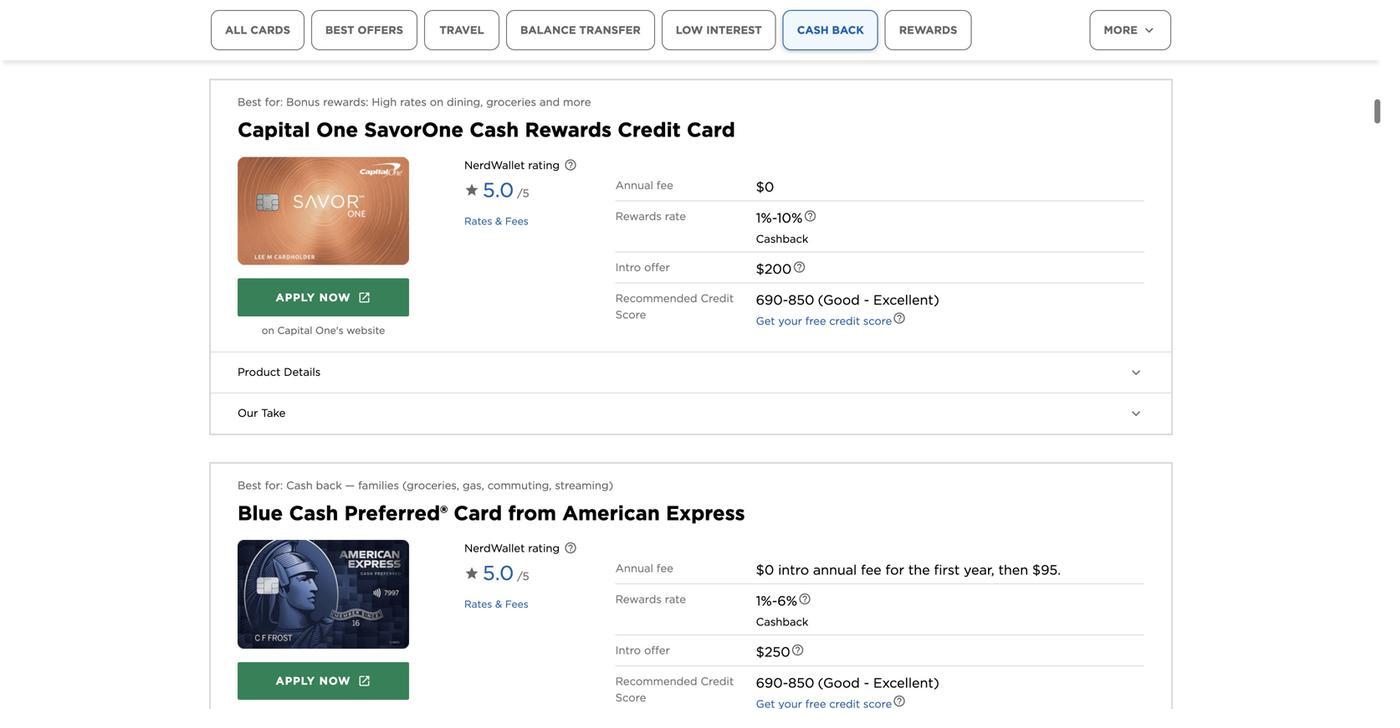 Task type: locate. For each thing, give the bounding box(es) containing it.
1 intro from the top
[[616, 261, 641, 274]]

2 rate from the top
[[665, 593, 686, 606]]

on up product at the bottom left
[[262, 324, 274, 336]]

2 offer from the top
[[645, 644, 670, 657]]

groceries
[[487, 96, 537, 109]]

1 vertical spatial for:
[[265, 479, 283, 492]]

annual for american
[[616, 562, 654, 575]]

intro
[[779, 562, 810, 578]]

1 (good from the top
[[818, 292, 860, 308]]

back
[[833, 23, 865, 36]]

nerdwallet rating down from
[[465, 542, 560, 555]]

1 apply from the top
[[276, 291, 316, 304]]

apply
[[276, 291, 316, 304], [276, 674, 316, 687]]

(groceries,
[[403, 479, 460, 492]]

0 vertical spatial recommended
[[616, 292, 698, 305]]

5.0 /5
[[483, 178, 530, 202], [483, 561, 530, 585]]

690 - 850 (good - excellent) for blue cash preferred® card from american express
[[756, 675, 940, 691]]

$0 up the 1%-10%
[[756, 179, 775, 195]]

1 rates & fees link from the top
[[465, 215, 529, 227]]

0 vertical spatial apply
[[276, 291, 316, 304]]

nerdwallet down blue cash preferred® card from american express link
[[465, 542, 525, 555]]

1 vertical spatial rating
[[528, 542, 560, 555]]

rates & fees
[[465, 215, 529, 227], [465, 598, 529, 610]]

0 vertical spatial fees
[[506, 215, 529, 227]]

1 nerdwallet from the top
[[465, 159, 525, 172]]

cashback down the 1%-10%
[[756, 232, 809, 245]]

2 vertical spatial best
[[238, 479, 262, 492]]

excellent) for capital one savorone cash rewards credit card
[[874, 292, 940, 308]]

2 recommended credit score from the top
[[616, 675, 734, 704]]

for: up blue
[[265, 479, 283, 492]]

1%- for blue cash preferred® card from american express
[[756, 593, 778, 609]]

nerdwallet rating down capital one savorone cash rewards credit card link
[[465, 159, 560, 172]]

0 vertical spatial rates & fees
[[465, 215, 529, 227]]

0 vertical spatial now
[[319, 291, 351, 304]]

1 vertical spatial &
[[496, 598, 503, 610]]

rewards
[[900, 23, 958, 36], [525, 118, 612, 142], [616, 210, 662, 223], [616, 593, 662, 606]]

1 now from the top
[[319, 291, 351, 304]]

0 vertical spatial rewards rate
[[616, 210, 686, 223]]

intro
[[616, 261, 641, 274], [616, 644, 641, 657]]

all cards link
[[211, 10, 305, 50]]

0 vertical spatial annual fee
[[616, 179, 674, 192]]

1 cashback from the top
[[756, 232, 809, 245]]

2 now from the top
[[319, 674, 351, 687]]

0 vertical spatial for:
[[265, 96, 283, 109]]

2 for: from the top
[[265, 479, 283, 492]]

1%- up $250
[[756, 593, 778, 609]]

intro offer details image right $200
[[793, 260, 806, 274]]

1 recommended from the top
[[616, 292, 698, 305]]

1 vertical spatial credit
[[701, 292, 734, 305]]

690 for blue cash preferred® card from american express
[[756, 675, 783, 691]]

2 690 - 850 (good - excellent) from the top
[[756, 675, 940, 691]]

recommended for american
[[616, 675, 698, 688]]

best left bonus
[[238, 96, 262, 109]]

$0 intro annual fee for the first year, then $95.
[[756, 562, 1062, 578]]

annual
[[616, 179, 654, 192], [616, 562, 654, 575]]

1 850 from the top
[[789, 292, 815, 308]]

1 vertical spatial 690 - 850 (good - excellent)
[[756, 675, 940, 691]]

690 - 850 (good - excellent) up credit
[[756, 292, 940, 308]]

1 vertical spatial nerdwallet
[[465, 542, 525, 555]]

cash
[[798, 23, 829, 36], [470, 118, 519, 142], [286, 479, 313, 492], [289, 501, 339, 525]]

rates
[[465, 215, 493, 227], [465, 598, 493, 610]]

2 intro from the top
[[616, 644, 641, 657]]

/5 for from
[[518, 570, 530, 583]]

now for one
[[319, 291, 351, 304]]

best for capital
[[238, 96, 262, 109]]

1 nerdwallet rating from the top
[[465, 159, 560, 172]]

blue cash preferred® card from american express card image image
[[238, 540, 409, 649]]

850 for express
[[789, 675, 815, 691]]

reward rate details image for express
[[799, 592, 812, 606]]

0 vertical spatial rates & fees link
[[465, 215, 529, 227]]

5.0 /5 for cash
[[483, 178, 530, 202]]

1 vertical spatial recommended credit score
[[616, 675, 734, 704]]

rates & fees link
[[465, 215, 529, 227], [465, 598, 529, 610]]

apply now link for cash
[[238, 662, 409, 700]]

690 - 850 (good - excellent) up more information about recommended credit score image
[[756, 675, 940, 691]]

0 vertical spatial nerdwallet rating
[[465, 159, 560, 172]]

2 rewards rate from the top
[[616, 593, 686, 606]]

1 rate from the top
[[665, 210, 686, 223]]

capital one savorone cash rewards credit card card image image
[[238, 157, 409, 265]]

0 vertical spatial apply now
[[276, 291, 351, 304]]

reward rate details image for card
[[804, 209, 817, 223]]

1 recommended credit score from the top
[[616, 292, 734, 321]]

0 vertical spatial reward rate details image
[[804, 209, 817, 223]]

/5
[[518, 187, 530, 200], [518, 570, 530, 583]]

1 vertical spatial fees
[[506, 598, 529, 610]]

1 vertical spatial capital
[[278, 324, 313, 336]]

for: for capital
[[265, 96, 283, 109]]

1 vertical spatial excellent)
[[874, 675, 940, 691]]

apply now for cash
[[276, 674, 351, 687]]

850 up your
[[789, 292, 815, 308]]

intro offer for american
[[616, 644, 670, 657]]

690 down $250
[[756, 675, 783, 691]]

1 vertical spatial recommended
[[616, 675, 698, 688]]

1 vertical spatial intro
[[616, 644, 641, 657]]

0 vertical spatial score
[[616, 308, 647, 321]]

690 - 850 (good - excellent)
[[756, 292, 940, 308], [756, 675, 940, 691]]

recommended credit score
[[616, 292, 734, 321], [616, 675, 734, 704]]

& for cash
[[496, 215, 503, 227]]

capital down bonus
[[238, 118, 310, 142]]

annual fee
[[616, 179, 674, 192], [616, 562, 674, 575]]

2 690 from the top
[[756, 675, 783, 691]]

2 & from the top
[[496, 598, 503, 610]]

cashback down 6% on the right bottom of the page
[[756, 615, 809, 628]]

rating left how are nerdwallet's ratings determined? image
[[528, 159, 560, 172]]

2 recommended from the top
[[616, 675, 698, 688]]

rewards inside product offers quick filters tab list
[[900, 23, 958, 36]]

0 vertical spatial intro
[[616, 261, 641, 274]]

rating
[[528, 159, 560, 172], [528, 542, 560, 555]]

0 vertical spatial best
[[326, 23, 355, 36]]

excellent) up more information about recommended credit score icon
[[874, 292, 940, 308]]

2 1%- from the top
[[756, 593, 778, 609]]

5.0 down blue cash preferred® card from american express
[[483, 561, 514, 585]]

capital left one's
[[278, 324, 313, 336]]

1 vertical spatial (good
[[818, 675, 860, 691]]

2 apply from the top
[[276, 674, 316, 687]]

0 vertical spatial 5.0 /5
[[483, 178, 530, 202]]

fees for rewards
[[506, 215, 529, 227]]

1 vertical spatial 1%-
[[756, 593, 778, 609]]

1 vertical spatial intro offer details image
[[792, 644, 805, 657]]

1 5.0 from the top
[[483, 178, 514, 202]]

credit
[[618, 118, 681, 142], [701, 292, 734, 305], [701, 675, 734, 688]]

2 rates & fees from the top
[[465, 598, 529, 610]]

850 down $250
[[789, 675, 815, 691]]

$0
[[756, 179, 775, 195], [756, 562, 775, 578]]

1 vertical spatial 850
[[789, 675, 815, 691]]

rating for rewards
[[528, 159, 560, 172]]

0 vertical spatial annual
[[616, 179, 654, 192]]

0 vertical spatial /5
[[518, 187, 530, 200]]

1 annual from the top
[[616, 179, 654, 192]]

offer
[[645, 261, 670, 274], [645, 644, 670, 657]]

690
[[756, 292, 783, 308], [756, 675, 783, 691]]

rates for cash
[[465, 215, 493, 227]]

/5 down capital one savorone cash rewards credit card link
[[518, 187, 530, 200]]

1 vertical spatial intro offer
[[616, 644, 670, 657]]

apply for blue
[[276, 674, 316, 687]]

0 vertical spatial $0
[[756, 179, 775, 195]]

reward rate details image right 6% on the right bottom of the page
[[799, 592, 812, 606]]

690 for capital one savorone cash rewards credit card
[[756, 292, 783, 308]]

all
[[225, 23, 247, 36]]

2 cashback from the top
[[756, 615, 809, 628]]

1 for: from the top
[[265, 96, 283, 109]]

intro for american
[[616, 644, 641, 657]]

1 1%- from the top
[[756, 210, 778, 226]]

2 score from the top
[[616, 691, 647, 704]]

1 /5 from the top
[[518, 187, 530, 200]]

1 vertical spatial 690
[[756, 675, 783, 691]]

0 vertical spatial rating
[[528, 159, 560, 172]]

recommended
[[616, 292, 698, 305], [616, 675, 698, 688]]

1 intro offer from the top
[[616, 261, 670, 274]]

1 rewards rate from the top
[[616, 210, 686, 223]]

1 vertical spatial annual fee
[[616, 562, 674, 575]]

2 vertical spatial credit
[[701, 675, 734, 688]]

on right rates
[[430, 96, 444, 109]]

0 vertical spatial (good
[[818, 292, 860, 308]]

2 apply now from the top
[[276, 674, 351, 687]]

transfer
[[580, 23, 641, 36]]

5.0 down 'capital one savorone cash rewards credit card'
[[483, 178, 514, 202]]

0 vertical spatial on
[[430, 96, 444, 109]]

1 vertical spatial rates
[[465, 598, 493, 610]]

cash back link
[[783, 10, 879, 50]]

0 vertical spatial capital
[[238, 118, 310, 142]]

more
[[1104, 23, 1138, 36]]

&
[[496, 215, 503, 227], [496, 598, 503, 610]]

2 annual fee from the top
[[616, 562, 674, 575]]

2 nerdwallet from the top
[[465, 542, 525, 555]]

0 vertical spatial 690
[[756, 292, 783, 308]]

1 vertical spatial apply now link
[[238, 662, 409, 700]]

reward rate details image right 10%
[[804, 209, 817, 223]]

annual fee for credit
[[616, 179, 674, 192]]

(good
[[818, 292, 860, 308], [818, 675, 860, 691]]

—
[[345, 479, 355, 492]]

1 vertical spatial reward rate details image
[[799, 592, 812, 606]]

0 vertical spatial 850
[[789, 292, 815, 308]]

0 horizontal spatial on
[[262, 324, 274, 336]]

1 vertical spatial cashback
[[756, 615, 809, 628]]

1%- for capital one savorone cash rewards credit card
[[756, 210, 778, 226]]

1 vertical spatial 5.0
[[483, 561, 514, 585]]

1 vertical spatial nerdwallet rating
[[465, 542, 560, 555]]

credit for express
[[701, 675, 734, 688]]

0 vertical spatial &
[[496, 215, 503, 227]]

blue cash preferred® card from american express
[[238, 501, 745, 525]]

1 fees from the top
[[506, 215, 529, 227]]

for: for blue
[[265, 479, 283, 492]]

fees
[[506, 215, 529, 227], [506, 598, 529, 610]]

0 vertical spatial 5.0
[[483, 178, 514, 202]]

streaming)
[[555, 479, 614, 492]]

1 apply now from the top
[[276, 291, 351, 304]]

1 vertical spatial best
[[238, 96, 262, 109]]

excellent) up more information about recommended credit score image
[[874, 675, 940, 691]]

1 offer from the top
[[645, 261, 670, 274]]

1 vertical spatial 5.0 /5
[[483, 561, 530, 585]]

intro offer details image right $250
[[792, 644, 805, 657]]

1 rates & fees from the top
[[465, 215, 529, 227]]

0 vertical spatial card
[[687, 118, 736, 142]]

cashback
[[756, 232, 809, 245], [756, 615, 809, 628]]

intro offer
[[616, 261, 670, 274], [616, 644, 670, 657]]

1 vertical spatial rewards rate
[[616, 593, 686, 606]]

cash back
[[798, 23, 865, 36]]

2 5.0 from the top
[[483, 561, 514, 585]]

balance
[[521, 23, 576, 36]]

fee
[[657, 179, 674, 192], [657, 562, 674, 575], [861, 562, 882, 578]]

0 vertical spatial nerdwallet
[[465, 159, 525, 172]]

5.0 /5 down blue cash preferred® card from american express
[[483, 561, 530, 585]]

2 rates from the top
[[465, 598, 493, 610]]

excellent)
[[874, 292, 940, 308], [874, 675, 940, 691]]

0 vertical spatial apply now link
[[238, 279, 409, 316]]

1 690 from the top
[[756, 292, 783, 308]]

2 intro offer from the top
[[616, 644, 670, 657]]

0 vertical spatial offer
[[645, 261, 670, 274]]

low interest
[[676, 23, 762, 36]]

5.0 /5 down 'capital one savorone cash rewards credit card'
[[483, 178, 530, 202]]

2 5.0 /5 from the top
[[483, 561, 530, 585]]

then
[[999, 562, 1029, 578]]

/5 down from
[[518, 570, 530, 583]]

850 for card
[[789, 292, 815, 308]]

0 vertical spatial 690 - 850 (good - excellent)
[[756, 292, 940, 308]]

1 rates from the top
[[465, 215, 493, 227]]

1%-
[[756, 210, 778, 226], [756, 593, 778, 609]]

intro for credit
[[616, 261, 641, 274]]

best for: bonus rewards: high rates on dining, groceries and more
[[238, 96, 591, 109]]

0 horizontal spatial card
[[454, 501, 502, 525]]

2 nerdwallet rating from the top
[[465, 542, 560, 555]]

2 rating from the top
[[528, 542, 560, 555]]

0 vertical spatial 1%-
[[756, 210, 778, 226]]

1 vertical spatial score
[[616, 691, 647, 704]]

1 vertical spatial rates & fees
[[465, 598, 529, 610]]

1 vertical spatial on
[[262, 324, 274, 336]]

1 690 - 850 (good - excellent) from the top
[[756, 292, 940, 308]]

dining,
[[447, 96, 483, 109]]

back
[[316, 479, 342, 492]]

1 rating from the top
[[528, 159, 560, 172]]

score
[[616, 308, 647, 321], [616, 691, 647, 704]]

nerdwallet
[[465, 159, 525, 172], [465, 542, 525, 555]]

1 annual fee from the top
[[616, 179, 674, 192]]

2 (good from the top
[[818, 675, 860, 691]]

rewards rate
[[616, 210, 686, 223], [616, 593, 686, 606]]

how are nerdwallet's ratings determined? image
[[564, 541, 578, 555]]

cashback for blue cash preferred® card from american express
[[756, 615, 809, 628]]

0 vertical spatial recommended credit score
[[616, 292, 734, 321]]

0 vertical spatial intro offer details image
[[793, 260, 806, 274]]

rates & fees for card
[[465, 598, 529, 610]]

1 vertical spatial rate
[[665, 593, 686, 606]]

reward rate details image
[[804, 209, 817, 223], [799, 592, 812, 606]]

interest
[[707, 23, 762, 36]]

2 apply now link from the top
[[238, 662, 409, 700]]

1 vertical spatial rates & fees link
[[465, 598, 529, 610]]

2 $0 from the top
[[756, 562, 775, 578]]

1 & from the top
[[496, 215, 503, 227]]

more information about recommended credit score image
[[893, 311, 907, 325]]

$0 left the intro
[[756, 562, 775, 578]]

1 vertical spatial $0
[[756, 562, 775, 578]]

1 horizontal spatial card
[[687, 118, 736, 142]]

apply now
[[276, 291, 351, 304], [276, 674, 351, 687]]

offer for credit
[[645, 261, 670, 274]]

1%- up $200
[[756, 210, 778, 226]]

0 vertical spatial excellent)
[[874, 292, 940, 308]]

1 vertical spatial /5
[[518, 570, 530, 583]]

1 5.0 /5 from the top
[[483, 178, 530, 202]]

0 vertical spatial rate
[[665, 210, 686, 223]]

0 vertical spatial rates
[[465, 215, 493, 227]]

/5 for rewards
[[518, 187, 530, 200]]

1 vertical spatial annual
[[616, 562, 654, 575]]

annual fee for american
[[616, 562, 674, 575]]

best inside product offers quick filters tab list
[[326, 23, 355, 36]]

2 fees from the top
[[506, 598, 529, 610]]

1 apply now link from the top
[[238, 279, 409, 316]]

1 $0 from the top
[[756, 179, 775, 195]]

690 up get
[[756, 292, 783, 308]]

nerdwallet rating for card
[[465, 542, 560, 555]]

your
[[779, 314, 803, 327]]

best left offers
[[326, 23, 355, 36]]

apply for capital
[[276, 291, 316, 304]]

1 horizontal spatial on
[[430, 96, 444, 109]]

690 - 850 (good - excellent) for capital one savorone cash rewards credit card
[[756, 292, 940, 308]]

nerdwallet down capital one savorone cash rewards credit card link
[[465, 159, 525, 172]]

1 vertical spatial offer
[[645, 644, 670, 657]]

now for cash
[[319, 674, 351, 687]]

for: left bonus
[[265, 96, 283, 109]]

rating left how are nerdwallet's ratings determined? icon
[[528, 542, 560, 555]]

1 vertical spatial apply now
[[276, 674, 351, 687]]

rate
[[665, 210, 686, 223], [665, 593, 686, 606]]

2 rates & fees link from the top
[[465, 598, 529, 610]]

capital
[[238, 118, 310, 142], [278, 324, 313, 336]]

intro offer details image
[[793, 260, 806, 274], [792, 644, 805, 657]]

get your free credit score link
[[756, 314, 893, 327]]

low interest link
[[662, 10, 777, 50]]

850
[[789, 292, 815, 308], [789, 675, 815, 691]]

1 excellent) from the top
[[874, 292, 940, 308]]

0 vertical spatial intro offer
[[616, 261, 670, 274]]

2 850 from the top
[[789, 675, 815, 691]]

1 vertical spatial card
[[454, 501, 502, 525]]

2 /5 from the top
[[518, 570, 530, 583]]

2 excellent) from the top
[[874, 675, 940, 691]]

1 vertical spatial apply
[[276, 674, 316, 687]]

1 score from the top
[[616, 308, 647, 321]]

1 vertical spatial now
[[319, 674, 351, 687]]

2 annual from the top
[[616, 562, 654, 575]]

0 vertical spatial cashback
[[756, 232, 809, 245]]

best up blue
[[238, 479, 262, 492]]



Task type: describe. For each thing, give the bounding box(es) containing it.
score for american
[[616, 691, 647, 704]]

intro offer for credit
[[616, 261, 670, 274]]

capital one savorone cash rewards credit card
[[238, 118, 736, 142]]

product details button
[[211, 352, 1172, 392]]

more button
[[1090, 10, 1172, 50]]

5.0 for card
[[483, 561, 514, 585]]

on capital one's website
[[262, 324, 385, 336]]

rewards link
[[885, 10, 972, 50]]

credit for card
[[701, 292, 734, 305]]

5.0 /5 for card
[[483, 561, 530, 585]]

$0 for $0 intro annual fee for the first year, then $95.
[[756, 562, 775, 578]]

6%
[[778, 593, 798, 609]]

balance transfer
[[521, 23, 641, 36]]

how are nerdwallet's ratings determined? image
[[564, 158, 578, 172]]

from
[[508, 501, 557, 525]]

product offers quick filters tab list
[[211, 10, 1033, 97]]

rates for card
[[465, 598, 493, 610]]

take
[[261, 407, 286, 420]]

year,
[[964, 562, 995, 578]]

rewards rate for american
[[616, 593, 686, 606]]

website
[[347, 324, 385, 336]]

rating for from
[[528, 542, 560, 555]]

apply now link for one
[[238, 279, 409, 316]]

families
[[358, 479, 399, 492]]

1%-10%
[[756, 210, 803, 226]]

our take button
[[211, 393, 1172, 433]]

rate for express
[[665, 593, 686, 606]]

10%
[[778, 210, 803, 226]]

rewards:
[[323, 96, 369, 109]]

travel
[[440, 23, 484, 36]]

nerdwallet for card
[[465, 542, 525, 555]]

recommended credit score for card
[[616, 292, 734, 321]]

& for card
[[496, 598, 503, 610]]

american
[[563, 501, 660, 525]]

(good for blue cash preferred® card from american express
[[818, 675, 860, 691]]

commuting,
[[488, 479, 552, 492]]

bonus
[[286, 96, 320, 109]]

rewards rate for credit
[[616, 210, 686, 223]]

cashback for capital one savorone cash rewards credit card
[[756, 232, 809, 245]]

0 vertical spatial credit
[[618, 118, 681, 142]]

annual
[[814, 562, 857, 578]]

annual for credit
[[616, 179, 654, 192]]

rates
[[400, 96, 427, 109]]

1%-6%
[[756, 593, 798, 609]]

rate for card
[[665, 210, 686, 223]]

balance transfer link
[[506, 10, 655, 50]]

fees for from
[[506, 598, 529, 610]]

score
[[864, 314, 893, 327]]

first
[[935, 562, 960, 578]]

the
[[909, 562, 931, 578]]

cards
[[251, 23, 290, 36]]

intro offer details image for blue cash preferred® card from american express
[[792, 644, 805, 657]]

travel link
[[424, 10, 500, 50]]

free
[[806, 314, 827, 327]]

more
[[563, 96, 591, 109]]

nerdwallet for cash
[[465, 159, 525, 172]]

rates & fees link for card
[[465, 598, 529, 610]]

$0 for $0
[[756, 179, 775, 195]]

offer for american
[[645, 644, 670, 657]]

low
[[676, 23, 704, 36]]

capital one savorone cash rewards credit card link
[[238, 118, 736, 142]]

recommended credit score for express
[[616, 675, 734, 704]]

recommended for credit
[[616, 292, 698, 305]]

one
[[316, 118, 358, 142]]

$200
[[756, 261, 792, 277]]

$95.
[[1033, 562, 1062, 578]]

for
[[886, 562, 905, 578]]

$250
[[756, 644, 791, 660]]

blue cash preferred® card from american express link
[[238, 501, 745, 525]]

and
[[540, 96, 560, 109]]

apply now for one
[[276, 291, 351, 304]]

credit
[[830, 314, 861, 327]]

best offers link
[[311, 10, 418, 50]]

preferred®
[[345, 501, 448, 525]]

5.0 for cash
[[483, 178, 514, 202]]

gas,
[[463, 479, 485, 492]]

product
[[238, 366, 281, 379]]

savorone
[[364, 118, 464, 142]]

blue
[[238, 501, 283, 525]]

(good for capital one savorone cash rewards credit card
[[818, 292, 860, 308]]

excellent) for blue cash preferred® card from american express
[[874, 675, 940, 691]]

offers
[[358, 23, 403, 36]]

best offers
[[326, 23, 403, 36]]

rates & fees link for cash
[[465, 215, 529, 227]]

our take
[[238, 407, 286, 420]]

best for blue
[[238, 479, 262, 492]]

intro offer details image for capital one savorone cash rewards credit card
[[793, 260, 806, 274]]

all cards
[[225, 23, 290, 36]]

fee for american
[[657, 562, 674, 575]]

score for credit
[[616, 308, 647, 321]]

nerdwallet rating for cash
[[465, 159, 560, 172]]

high
[[372, 96, 397, 109]]

get
[[756, 314, 776, 327]]

best for: cash back — families (groceries, gas, commuting, streaming)
[[238, 479, 614, 492]]

product details
[[238, 366, 321, 379]]

cash inside product offers quick filters tab list
[[798, 23, 829, 36]]

fee for credit
[[657, 179, 674, 192]]

details
[[284, 366, 321, 379]]

one's
[[316, 324, 344, 336]]

our
[[238, 407, 258, 420]]

rates & fees for cash
[[465, 215, 529, 227]]

get your free credit score
[[756, 314, 893, 327]]

more information about recommended credit score image
[[893, 695, 907, 708]]

express
[[666, 501, 745, 525]]



Task type: vqa. For each thing, say whether or not it's contained in the screenshot.
Credit associated with Express
yes



